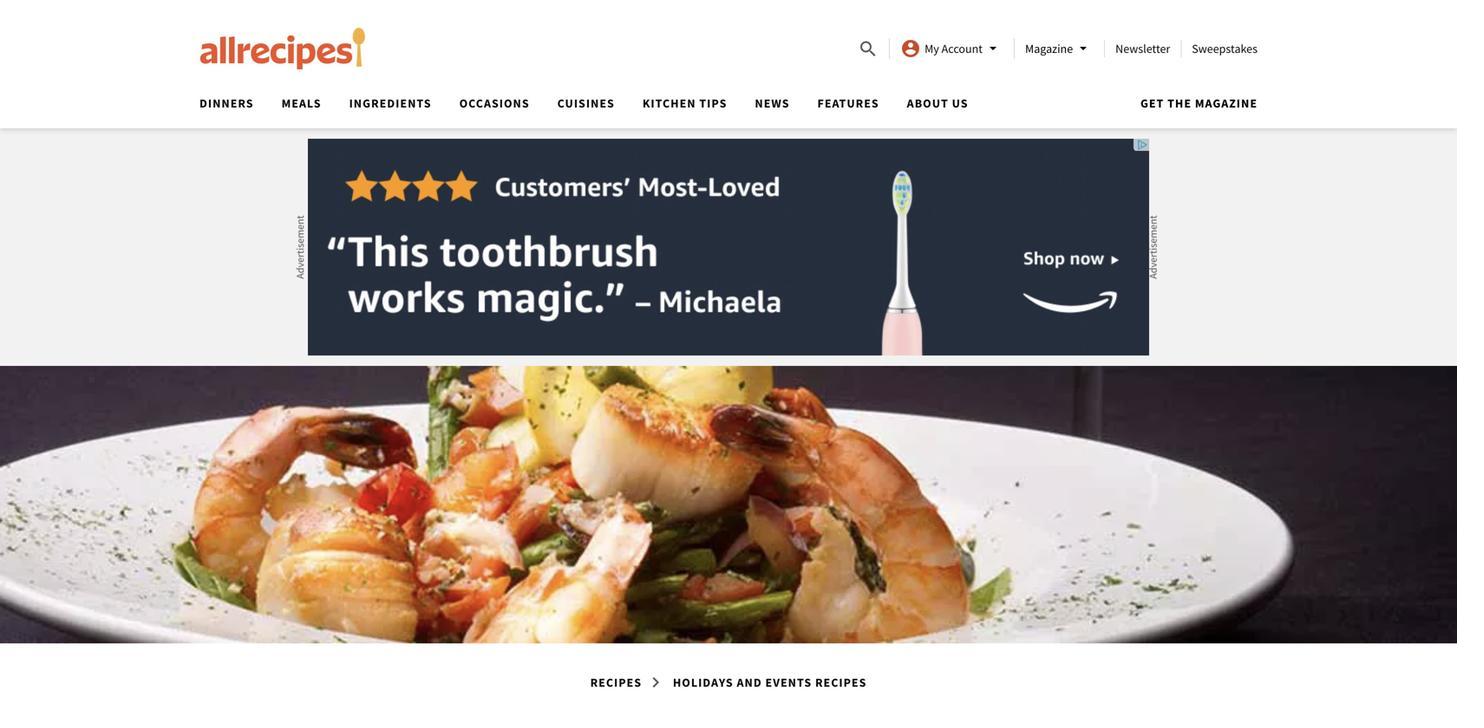 Task type: vqa. For each thing, say whether or not it's contained in the screenshot.
Features
yes



Task type: locate. For each thing, give the bounding box(es) containing it.
banner containing my account
[[0, 0, 1457, 128]]

occasions
[[459, 95, 530, 111]]

events
[[766, 675, 812, 691]]

tips
[[700, 95, 727, 111]]

my
[[925, 41, 939, 56]]

holidays and events recipes link
[[670, 671, 870, 694]]

caret_down image
[[1073, 38, 1094, 59]]

meals
[[282, 95, 321, 111]]

my account button
[[901, 38, 1004, 59]]

holidays
[[673, 675, 734, 691]]

holidays and events recipes
[[673, 675, 867, 691]]

newsletter
[[1116, 41, 1171, 56]]

kitchen tips
[[643, 95, 727, 111]]

sweepstakes
[[1192, 41, 1258, 56]]

1 horizontal spatial recipes
[[815, 675, 867, 691]]

2 recipes from the left
[[815, 675, 867, 691]]

78295.jpg image
[[0, 366, 1457, 644]]

ingredients link
[[349, 95, 432, 111]]

account image
[[901, 38, 921, 59]]

news link
[[755, 95, 790, 111]]

navigation containing dinners
[[186, 90, 1258, 128]]

get
[[1141, 95, 1165, 111]]

meals link
[[282, 95, 321, 111]]

us
[[952, 95, 969, 111]]

recipes left the chevron_right image on the bottom left of the page
[[590, 675, 642, 691]]

magazine
[[1195, 95, 1258, 111]]

banner
[[0, 0, 1457, 128]]

newsletter button
[[1116, 41, 1171, 56]]

dinners link
[[200, 95, 254, 111]]

recipes
[[590, 675, 642, 691], [815, 675, 867, 691]]

features link
[[818, 95, 879, 111]]

features
[[818, 95, 879, 111]]

cuisines
[[558, 95, 615, 111]]

chevron_right image
[[645, 672, 666, 693]]

home image
[[200, 28, 366, 69]]

news
[[755, 95, 790, 111]]

navigation
[[186, 90, 1258, 128]]

kitchen tips link
[[643, 95, 727, 111]]

recipes right events
[[815, 675, 867, 691]]

advertisement element
[[308, 139, 1149, 356]]

0 horizontal spatial recipes
[[590, 675, 642, 691]]



Task type: describe. For each thing, give the bounding box(es) containing it.
get the magazine link
[[1141, 95, 1258, 111]]

caret_down image
[[983, 38, 1004, 59]]

account
[[942, 41, 983, 56]]

1 recipes from the left
[[590, 675, 642, 691]]

and
[[737, 675, 762, 691]]

about
[[907, 95, 949, 111]]

get the magazine
[[1141, 95, 1258, 111]]

kitchen
[[643, 95, 696, 111]]

cuisines link
[[558, 95, 615, 111]]

my account
[[925, 41, 983, 56]]

dinners
[[200, 95, 254, 111]]

magazine
[[1025, 41, 1073, 56]]

recipes link
[[588, 671, 645, 694]]

occasions link
[[459, 95, 530, 111]]

about us
[[907, 95, 969, 111]]

ingredients
[[349, 95, 432, 111]]

sweepstakes link
[[1192, 41, 1258, 56]]

the
[[1168, 95, 1192, 111]]

search image
[[858, 39, 879, 60]]

magazine button
[[1025, 38, 1094, 59]]

about us link
[[907, 95, 969, 111]]



